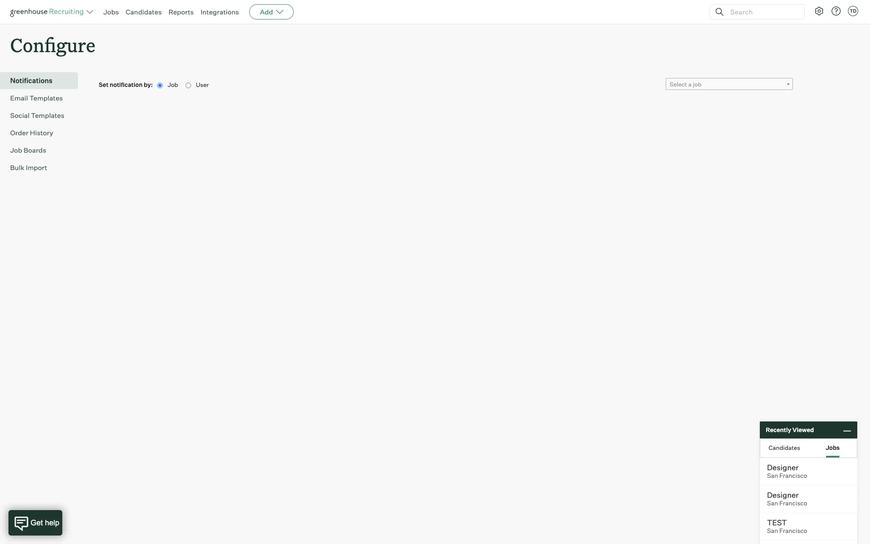 Task type: describe. For each thing, give the bounding box(es) containing it.
reports
[[169, 8, 194, 16]]

1 designer san francisco from the top
[[768, 463, 808, 480]]

boards
[[24, 146, 46, 154]]

select a job
[[670, 81, 702, 88]]

integrations link
[[201, 8, 239, 16]]

import
[[26, 163, 47, 172]]

notification
[[110, 81, 143, 88]]

td button
[[849, 6, 859, 16]]

job for job boards
[[10, 146, 22, 154]]

configure image
[[815, 6, 825, 16]]

tab list containing candidates
[[761, 439, 858, 458]]

User radio
[[186, 83, 191, 88]]

notifications
[[10, 76, 53, 85]]

greenhouse recruiting image
[[10, 7, 87, 17]]

set notification by:
[[99, 81, 154, 88]]

job boards link
[[10, 145, 75, 155]]

history
[[30, 129, 53, 137]]

social templates link
[[10, 110, 75, 121]]

td
[[851, 8, 857, 14]]

bulk import link
[[10, 163, 75, 173]]

social
[[10, 111, 30, 120]]

Search text field
[[729, 6, 798, 18]]

a
[[689, 81, 692, 88]]

1 designer from the top
[[768, 463, 799, 472]]

2 designer san francisco from the top
[[768, 490, 808, 507]]

order history link
[[10, 128, 75, 138]]

templates for email templates
[[29, 94, 63, 102]]

bulk
[[10, 163, 24, 172]]

add
[[260, 8, 273, 16]]

job boards
[[10, 146, 46, 154]]

email templates
[[10, 94, 63, 102]]

Job radio
[[158, 83, 163, 88]]



Task type: vqa. For each thing, say whether or not it's contained in the screenshot.
Templates to the bottom
yes



Task type: locate. For each thing, give the bounding box(es) containing it.
2 vertical spatial san
[[768, 527, 779, 535]]

candidates link
[[126, 8, 162, 16]]

email templates link
[[10, 93, 75, 103]]

job right job option
[[168, 81, 180, 88]]

templates up the social templates link
[[29, 94, 63, 102]]

user
[[196, 81, 209, 88]]

1 vertical spatial francisco
[[780, 500, 808, 507]]

san inside test san francisco
[[768, 527, 779, 535]]

test
[[768, 518, 788, 527]]

jobs link
[[104, 8, 119, 16]]

recently
[[767, 426, 792, 434]]

2 san from the top
[[768, 500, 779, 507]]

1 vertical spatial jobs
[[827, 444, 841, 451]]

designer san francisco down the recently viewed
[[768, 463, 808, 480]]

1 vertical spatial san
[[768, 500, 779, 507]]

job
[[168, 81, 180, 88], [10, 146, 22, 154]]

designer up the test
[[768, 490, 799, 500]]

0 vertical spatial san
[[768, 472, 779, 480]]

3 francisco from the top
[[780, 527, 808, 535]]

candidates
[[126, 8, 162, 16], [769, 444, 801, 451]]

1 francisco from the top
[[780, 472, 808, 480]]

0 vertical spatial jobs
[[104, 8, 119, 16]]

candidates down the recently viewed
[[769, 444, 801, 451]]

job
[[694, 81, 702, 88]]

1 vertical spatial templates
[[31, 111, 64, 120]]

francisco
[[780, 472, 808, 480], [780, 500, 808, 507], [780, 527, 808, 535]]

jobs
[[104, 8, 119, 16], [827, 444, 841, 451]]

0 vertical spatial candidates
[[126, 8, 162, 16]]

0 vertical spatial francisco
[[780, 472, 808, 480]]

set
[[99, 81, 109, 88]]

1 vertical spatial candidates
[[769, 444, 801, 451]]

templates down the email templates link
[[31, 111, 64, 120]]

test san francisco
[[768, 518, 808, 535]]

francisco inside test san francisco
[[780, 527, 808, 535]]

tab list
[[761, 439, 858, 458]]

designer
[[768, 463, 799, 472], [768, 490, 799, 500]]

0 horizontal spatial jobs
[[104, 8, 119, 16]]

1 vertical spatial job
[[10, 146, 22, 154]]

job up 'bulk'
[[10, 146, 22, 154]]

2 vertical spatial francisco
[[780, 527, 808, 535]]

recently viewed
[[767, 426, 815, 434]]

configure
[[10, 32, 95, 57]]

1 san from the top
[[768, 472, 779, 480]]

select
[[670, 81, 688, 88]]

0 vertical spatial templates
[[29, 94, 63, 102]]

0 vertical spatial job
[[168, 81, 180, 88]]

2 francisco from the top
[[780, 500, 808, 507]]

1 horizontal spatial candidates
[[769, 444, 801, 451]]

by:
[[144, 81, 153, 88]]

notifications link
[[10, 76, 75, 86]]

email
[[10, 94, 28, 102]]

1 vertical spatial designer
[[768, 490, 799, 500]]

reports link
[[169, 8, 194, 16]]

select a job link
[[666, 78, 794, 90]]

templates
[[29, 94, 63, 102], [31, 111, 64, 120]]

social templates
[[10, 111, 64, 120]]

designer san francisco
[[768, 463, 808, 480], [768, 490, 808, 507]]

job for job
[[168, 81, 180, 88]]

0 vertical spatial designer san francisco
[[768, 463, 808, 480]]

add button
[[250, 4, 294, 20]]

candidates right jobs link
[[126, 8, 162, 16]]

0 horizontal spatial job
[[10, 146, 22, 154]]

viewed
[[793, 426, 815, 434]]

1 horizontal spatial jobs
[[827, 444, 841, 451]]

td button
[[847, 4, 861, 18]]

0 horizontal spatial candidates
[[126, 8, 162, 16]]

3 san from the top
[[768, 527, 779, 535]]

1 vertical spatial designer san francisco
[[768, 490, 808, 507]]

templates for social templates
[[31, 111, 64, 120]]

2 designer from the top
[[768, 490, 799, 500]]

0 vertical spatial designer
[[768, 463, 799, 472]]

designer san francisco up the test
[[768, 490, 808, 507]]

integrations
[[201, 8, 239, 16]]

san
[[768, 472, 779, 480], [768, 500, 779, 507], [768, 527, 779, 535]]

jobs inside tab list
[[827, 444, 841, 451]]

designer down recently
[[768, 463, 799, 472]]

order history
[[10, 129, 53, 137]]

order
[[10, 129, 28, 137]]

bulk import
[[10, 163, 47, 172]]

1 horizontal spatial job
[[168, 81, 180, 88]]



